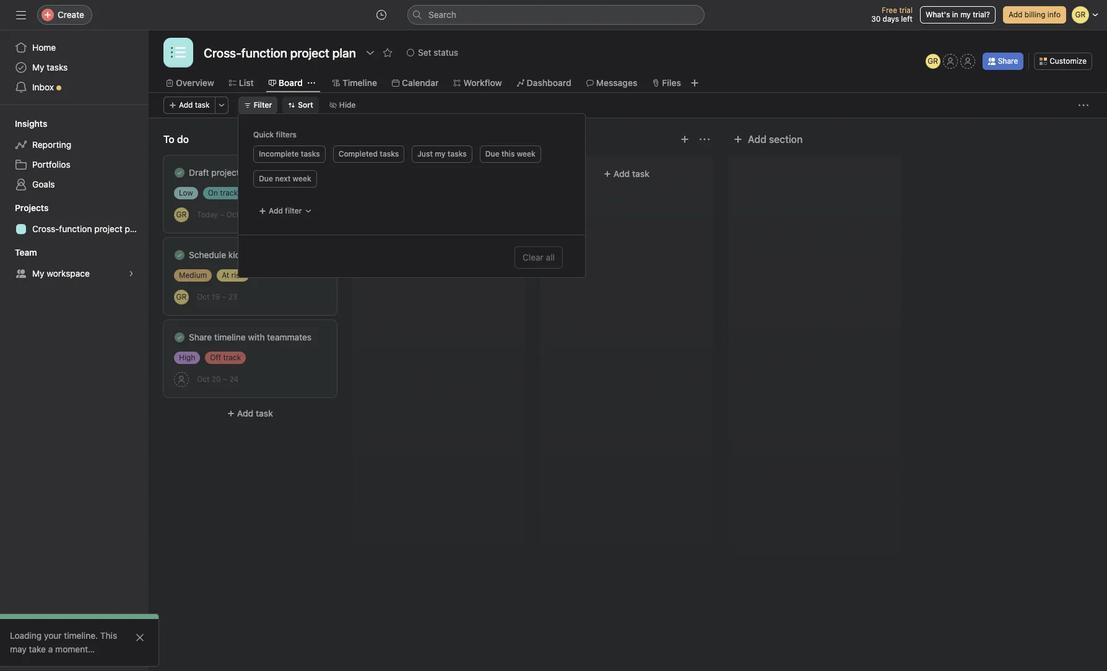 Task type: locate. For each thing, give the bounding box(es) containing it.
add tab image
[[690, 78, 700, 88]]

off track
[[210, 353, 241, 363]]

set status
[[418, 47, 459, 58]]

tasks right incomplete in the left of the page
[[301, 149, 320, 159]]

just
[[418, 149, 433, 159]]

add
[[1009, 10, 1023, 19], [179, 100, 193, 110], [749, 134, 767, 145], [614, 169, 630, 179], [269, 206, 283, 216], [237, 408, 254, 419]]

1 horizontal spatial share
[[999, 56, 1019, 66]]

oct left 19
[[197, 292, 210, 302]]

add task image left "more section actions" icon
[[680, 134, 690, 144]]

just my tasks
[[418, 149, 467, 159]]

completed image
[[172, 165, 187, 180], [172, 248, 187, 263]]

tasks for my tasks
[[47, 62, 68, 73]]

board
[[279, 77, 303, 88]]

1 vertical spatial completed image
[[172, 248, 187, 263]]

your
[[44, 631, 62, 641]]

dashboard link
[[517, 76, 572, 90]]

add task image for doing
[[492, 134, 502, 144]]

gr down what's
[[928, 56, 939, 66]]

invite
[[35, 650, 57, 661]]

0 horizontal spatial share
[[189, 332, 212, 343]]

projects button
[[0, 202, 49, 214]]

0 vertical spatial add task button
[[164, 97, 215, 114]]

1 vertical spatial add task button
[[548, 163, 706, 185]]

function
[[59, 224, 92, 234]]

1 vertical spatial –
[[222, 292, 226, 302]]

add billing info button
[[1004, 6, 1067, 24]]

1 completed image from the top
[[172, 165, 187, 180]]

2 horizontal spatial add task
[[614, 169, 650, 179]]

0 vertical spatial share
[[999, 56, 1019, 66]]

add to starred image
[[383, 48, 393, 58]]

trial
[[900, 6, 913, 15]]

1 vertical spatial project
[[94, 224, 123, 234]]

teams element
[[0, 242, 149, 286]]

2 completed image from the top
[[172, 248, 187, 263]]

0 vertical spatial project
[[212, 167, 240, 178]]

project
[[212, 167, 240, 178], [94, 224, 123, 234]]

0 horizontal spatial task
[[195, 100, 210, 110]]

my
[[961, 10, 972, 19], [435, 149, 446, 159]]

0 horizontal spatial add task
[[179, 100, 210, 110]]

None text field
[[201, 42, 359, 64]]

inbox
[[32, 82, 54, 92]]

1 my from the top
[[32, 62, 44, 73]]

add task image
[[304, 134, 314, 144], [492, 134, 502, 144], [680, 134, 690, 144]]

my inside "global" 'element'
[[32, 62, 44, 73]]

gr down 'low'
[[176, 210, 187, 219]]

more actions image
[[1079, 100, 1089, 110]]

add task image for done
[[680, 134, 690, 144]]

1 vertical spatial track
[[223, 353, 241, 363]]

1 horizontal spatial 20
[[241, 210, 250, 219]]

1 vertical spatial gr button
[[174, 207, 189, 222]]

1 horizontal spatial add task image
[[492, 134, 502, 144]]

0 horizontal spatial due
[[259, 174, 273, 183]]

1 vertical spatial gr
[[176, 210, 187, 219]]

create
[[58, 9, 84, 20]]

1 vertical spatial completed checkbox
[[172, 330, 187, 345]]

my inside teams element
[[32, 268, 44, 279]]

week for due next week
[[293, 174, 312, 183]]

2 vertical spatial oct
[[197, 375, 210, 384]]

with
[[248, 332, 265, 343]]

0 horizontal spatial add task image
[[304, 134, 314, 144]]

share for share timeline with teammates
[[189, 332, 212, 343]]

due left this
[[486, 149, 500, 159]]

workflow
[[464, 77, 502, 88]]

due
[[486, 149, 500, 159], [259, 174, 273, 183]]

files
[[663, 77, 682, 88]]

next
[[275, 174, 291, 183]]

0 vertical spatial gr
[[928, 56, 939, 66]]

draft
[[189, 167, 209, 178]]

–
[[220, 210, 224, 219], [222, 292, 226, 302], [223, 375, 227, 384]]

gr button down medium
[[174, 290, 189, 305]]

completed checkbox up medium
[[172, 248, 187, 263]]

search
[[429, 9, 457, 20]]

week inside button
[[517, 149, 536, 159]]

gr down medium
[[176, 292, 187, 301]]

global element
[[0, 30, 149, 105]]

share for share
[[999, 56, 1019, 66]]

dashboard
[[527, 77, 572, 88]]

tasks right completed
[[380, 149, 399, 159]]

due inside button
[[259, 174, 273, 183]]

my workspace link
[[7, 264, 141, 284]]

see details, my workspace image
[[128, 270, 135, 278]]

week inside button
[[293, 174, 312, 183]]

1 vertical spatial week
[[293, 174, 312, 183]]

0 vertical spatial due
[[486, 149, 500, 159]]

week right the next
[[293, 174, 312, 183]]

0 vertical spatial completed checkbox
[[172, 248, 187, 263]]

tasks right just
[[448, 149, 467, 159]]

my up inbox
[[32, 62, 44, 73]]

in
[[953, 10, 959, 19]]

at risk
[[222, 271, 244, 280]]

2 vertical spatial gr button
[[174, 290, 189, 305]]

tasks down home
[[47, 62, 68, 73]]

filters
[[276, 130, 297, 139]]

completed image left draft
[[172, 165, 187, 180]]

1 completed checkbox from the top
[[172, 248, 187, 263]]

add task image right filters
[[304, 134, 314, 144]]

add task
[[179, 100, 210, 110], [614, 169, 650, 179], [237, 408, 273, 419]]

share timeline with teammates
[[189, 332, 312, 343]]

0 vertical spatial track
[[220, 188, 238, 198]]

1 horizontal spatial due
[[486, 149, 500, 159]]

0 vertical spatial add task
[[179, 100, 210, 110]]

days
[[883, 14, 900, 24]]

my right just
[[435, 149, 446, 159]]

hide sidebar image
[[16, 10, 26, 20]]

due next week button
[[253, 170, 317, 188]]

gr button
[[926, 54, 941, 69], [174, 207, 189, 222], [174, 290, 189, 305]]

create button
[[37, 5, 92, 25]]

1 vertical spatial my
[[435, 149, 446, 159]]

1 vertical spatial share
[[189, 332, 212, 343]]

my right in
[[961, 10, 972, 19]]

2 completed checkbox from the top
[[172, 330, 187, 345]]

1 add task image from the left
[[304, 134, 314, 144]]

clear all button
[[515, 247, 563, 269]]

free trial 30 days left
[[872, 6, 913, 24]]

projects element
[[0, 197, 149, 242]]

billing
[[1025, 10, 1046, 19]]

completed image for draft project brief
[[172, 165, 187, 180]]

high
[[179, 353, 195, 363]]

20 left 24
[[212, 375, 221, 384]]

1 horizontal spatial week
[[517, 149, 536, 159]]

may
[[10, 644, 27, 655]]

risk
[[232, 271, 244, 280]]

30
[[872, 14, 881, 24]]

projects
[[15, 203, 49, 213]]

loading
[[10, 631, 42, 641]]

0 vertical spatial –
[[220, 210, 224, 219]]

sort button
[[283, 97, 319, 114]]

free
[[882, 6, 898, 15]]

0 vertical spatial week
[[517, 149, 536, 159]]

track right on
[[220, 188, 238, 198]]

due left the next
[[259, 174, 273, 183]]

3 add task image from the left
[[680, 134, 690, 144]]

files link
[[653, 76, 682, 90]]

project up on track
[[212, 167, 240, 178]]

24
[[230, 375, 239, 384]]

project left plan
[[94, 224, 123, 234]]

track for timeline
[[223, 353, 241, 363]]

– left 24
[[223, 375, 227, 384]]

customize button
[[1035, 53, 1093, 70]]

2 horizontal spatial add task image
[[680, 134, 690, 144]]

oct left 24
[[197, 375, 210, 384]]

schedule kickoff meeting
[[189, 250, 290, 260]]

2 vertical spatial add task
[[237, 408, 273, 419]]

1 vertical spatial my
[[32, 268, 44, 279]]

0 horizontal spatial week
[[293, 174, 312, 183]]

oct for share
[[197, 375, 210, 384]]

share inside share button
[[999, 56, 1019, 66]]

calendar link
[[392, 76, 439, 90]]

completed image
[[172, 330, 187, 345]]

1 vertical spatial due
[[259, 174, 273, 183]]

– right today
[[220, 210, 224, 219]]

1 vertical spatial 20
[[212, 375, 221, 384]]

share right completed image
[[189, 332, 212, 343]]

moment…
[[55, 644, 95, 655]]

0 vertical spatial my
[[32, 62, 44, 73]]

1 vertical spatial add task
[[614, 169, 650, 179]]

my
[[32, 62, 44, 73], [32, 268, 44, 279]]

oct 20 – 24
[[197, 375, 239, 384]]

2 add task image from the left
[[492, 134, 502, 144]]

2 my from the top
[[32, 268, 44, 279]]

completed checkbox up high
[[172, 330, 187, 345]]

cross-function project plan link
[[7, 219, 142, 239]]

my down team
[[32, 268, 44, 279]]

1 vertical spatial oct
[[197, 292, 210, 302]]

completed checkbox for share timeline with teammates
[[172, 330, 187, 345]]

week right this
[[517, 149, 536, 159]]

20 right today
[[241, 210, 250, 219]]

2 vertical spatial gr
[[176, 292, 187, 301]]

at
[[222, 271, 229, 280]]

0 horizontal spatial 20
[[212, 375, 221, 384]]

Completed checkbox
[[172, 248, 187, 263], [172, 330, 187, 345]]

– right 19
[[222, 292, 226, 302]]

gr button down what's
[[926, 54, 941, 69]]

portfolios
[[32, 159, 70, 170]]

completed tasks
[[339, 149, 399, 159]]

due inside button
[[486, 149, 500, 159]]

due this week
[[486, 149, 536, 159]]

1 horizontal spatial task
[[256, 408, 273, 419]]

0 vertical spatial my
[[961, 10, 972, 19]]

1 horizontal spatial my
[[961, 10, 972, 19]]

this
[[502, 149, 515, 159]]

list
[[239, 77, 254, 88]]

share down add billing info button at top
[[999, 56, 1019, 66]]

close image
[[135, 633, 145, 643]]

my tasks link
[[7, 58, 141, 77]]

completed image up medium
[[172, 248, 187, 263]]

insights button
[[0, 118, 47, 130]]

gr button down 'low'
[[174, 207, 189, 222]]

oct
[[227, 210, 239, 219], [197, 292, 210, 302], [197, 375, 210, 384]]

oct down on track
[[227, 210, 239, 219]]

loading your timeline. this may take a moment…
[[10, 631, 117, 655]]

add task image up this
[[492, 134, 502, 144]]

tasks inside "global" 'element'
[[47, 62, 68, 73]]

clear all
[[523, 252, 555, 263]]

20
[[241, 210, 250, 219], [212, 375, 221, 384]]

today
[[197, 210, 218, 219]]

cross-function project plan
[[32, 224, 142, 234]]

2 vertical spatial –
[[223, 375, 227, 384]]

0 vertical spatial task
[[195, 100, 210, 110]]

0 vertical spatial completed image
[[172, 165, 187, 180]]

1 vertical spatial task
[[633, 169, 650, 179]]

track right off
[[223, 353, 241, 363]]



Task type: vqa. For each thing, say whether or not it's contained in the screenshot.
Portfolios
yes



Task type: describe. For each thing, give the bounding box(es) containing it.
teammates
[[267, 332, 312, 343]]

insights element
[[0, 113, 149, 197]]

2 horizontal spatial task
[[633, 169, 650, 179]]

clear
[[523, 252, 544, 263]]

– for timeline
[[223, 375, 227, 384]]

week for due this week
[[517, 149, 536, 159]]

info
[[1048, 10, 1062, 19]]

add filter button
[[253, 203, 318, 220]]

quick filters
[[253, 130, 297, 139]]

goals
[[32, 179, 55, 190]]

my for my workspace
[[32, 268, 44, 279]]

share button
[[983, 53, 1024, 70]]

team button
[[0, 247, 37, 259]]

oct for schedule
[[197, 292, 210, 302]]

2 vertical spatial task
[[256, 408, 273, 419]]

customize
[[1051, 56, 1088, 66]]

inbox link
[[7, 77, 141, 97]]

gr for draft project brief
[[176, 210, 187, 219]]

invite button
[[12, 644, 65, 667]]

goals link
[[7, 175, 141, 195]]

list link
[[229, 76, 254, 90]]

what's in my trial?
[[926, 10, 991, 19]]

portfolios link
[[7, 155, 141, 175]]

on track
[[208, 188, 238, 198]]

list image
[[171, 45, 186, 60]]

workspace
[[47, 268, 90, 279]]

incomplete tasks button
[[253, 146, 326, 163]]

search button
[[408, 5, 705, 25]]

what's
[[926, 10, 951, 19]]

home
[[32, 42, 56, 53]]

more section actions image
[[700, 134, 710, 144]]

calendar
[[402, 77, 439, 88]]

history image
[[377, 10, 387, 20]]

insights
[[15, 118, 47, 129]]

timeline.
[[64, 631, 98, 641]]

incomplete
[[259, 149, 299, 159]]

a
[[48, 644, 53, 655]]

status
[[434, 47, 459, 58]]

reporting link
[[7, 135, 141, 155]]

messages
[[597, 77, 638, 88]]

kickoff
[[229, 250, 256, 260]]

my workspace
[[32, 268, 90, 279]]

medium
[[179, 271, 207, 280]]

this
[[100, 631, 117, 641]]

search list box
[[408, 5, 705, 25]]

plan
[[125, 224, 142, 234]]

add section
[[749, 134, 803, 145]]

timeline
[[343, 77, 377, 88]]

sort
[[298, 100, 313, 110]]

completed tasks button
[[333, 146, 405, 163]]

0 vertical spatial oct
[[227, 210, 239, 219]]

completed image for schedule kickoff meeting
[[172, 248, 187, 263]]

add inside dropdown button
[[269, 206, 283, 216]]

due for due next week
[[259, 174, 273, 183]]

to do
[[164, 134, 189, 145]]

trial?
[[974, 10, 991, 19]]

section
[[770, 134, 803, 145]]

19
[[212, 292, 220, 302]]

filter
[[254, 100, 272, 110]]

team
[[15, 247, 37, 258]]

more actions image
[[218, 102, 225, 109]]

messages link
[[587, 76, 638, 90]]

set status button
[[402, 44, 464, 61]]

take
[[29, 644, 46, 655]]

home link
[[7, 38, 141, 58]]

what's in my trial? button
[[921, 6, 996, 24]]

add billing info
[[1009, 10, 1062, 19]]

– for kickoff
[[222, 292, 226, 302]]

hide
[[339, 100, 356, 110]]

completed
[[339, 149, 378, 159]]

gr button for schedule kickoff meeting
[[174, 290, 189, 305]]

track for project
[[220, 188, 238, 198]]

all
[[546, 252, 555, 263]]

1 horizontal spatial project
[[212, 167, 240, 178]]

timeline link
[[333, 76, 377, 90]]

brief
[[242, 167, 260, 178]]

done
[[540, 134, 565, 145]]

reporting
[[32, 139, 71, 150]]

add filter
[[269, 206, 302, 216]]

due for due this week
[[486, 149, 500, 159]]

left
[[902, 14, 913, 24]]

off
[[210, 353, 221, 363]]

set
[[418, 47, 432, 58]]

timeline
[[214, 332, 246, 343]]

2 vertical spatial add task button
[[164, 403, 337, 425]]

1 horizontal spatial add task
[[237, 408, 273, 419]]

my for my tasks
[[32, 62, 44, 73]]

gr for schedule kickoff meeting
[[176, 292, 187, 301]]

due next week
[[259, 174, 312, 183]]

my tasks
[[32, 62, 68, 73]]

due this week button
[[480, 146, 541, 163]]

0 horizontal spatial my
[[435, 149, 446, 159]]

filter
[[285, 206, 302, 216]]

0 horizontal spatial project
[[94, 224, 123, 234]]

0 vertical spatial 20
[[241, 210, 250, 219]]

on
[[208, 188, 218, 198]]

tab actions image
[[308, 79, 315, 87]]

hide button
[[324, 97, 362, 114]]

today – oct 20
[[197, 210, 250, 219]]

tasks for completed tasks
[[380, 149, 399, 159]]

cross-
[[32, 224, 59, 234]]

tasks for incomplete tasks
[[301, 149, 320, 159]]

quick
[[253, 130, 274, 139]]

23
[[229, 292, 238, 302]]

meeting
[[258, 250, 290, 260]]

add task image for to do
[[304, 134, 314, 144]]

completed checkbox for schedule kickoff meeting
[[172, 248, 187, 263]]

show options image
[[366, 48, 376, 58]]

overview
[[176, 77, 214, 88]]

gr button for draft project brief
[[174, 207, 189, 222]]

schedule
[[189, 250, 226, 260]]

0 vertical spatial gr button
[[926, 54, 941, 69]]

Completed checkbox
[[172, 165, 187, 180]]



